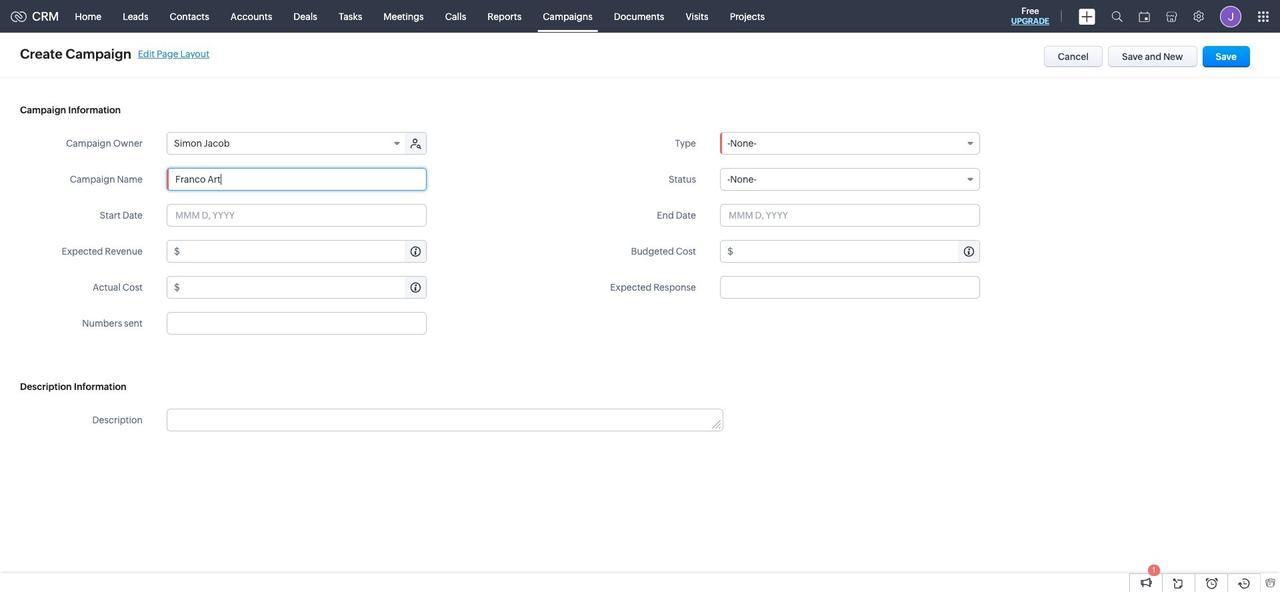 Task type: locate. For each thing, give the bounding box(es) containing it.
MMM D, YYYY text field
[[720, 204, 980, 227]]

None field
[[720, 132, 980, 155], [167, 133, 406, 154], [720, 168, 980, 191], [720, 132, 980, 155], [167, 133, 406, 154], [720, 168, 980, 191]]

create menu image
[[1079, 8, 1096, 24]]

search image
[[1112, 11, 1123, 22]]

None text field
[[182, 241, 426, 262], [735, 241, 980, 262], [167, 409, 723, 431], [182, 241, 426, 262], [735, 241, 980, 262], [167, 409, 723, 431]]

None text field
[[167, 168, 427, 191], [720, 276, 980, 299], [182, 277, 426, 298], [167, 312, 427, 335], [167, 168, 427, 191], [720, 276, 980, 299], [182, 277, 426, 298], [167, 312, 427, 335]]

logo image
[[11, 11, 27, 22]]

profile element
[[1212, 0, 1250, 32]]



Task type: describe. For each thing, give the bounding box(es) containing it.
calendar image
[[1139, 11, 1150, 22]]

profile image
[[1220, 6, 1242, 27]]

search element
[[1104, 0, 1131, 33]]

create menu element
[[1071, 0, 1104, 32]]

MMM D, YYYY text field
[[167, 204, 427, 227]]



Task type: vqa. For each thing, say whether or not it's contained in the screenshot.
Other Modules Field
no



